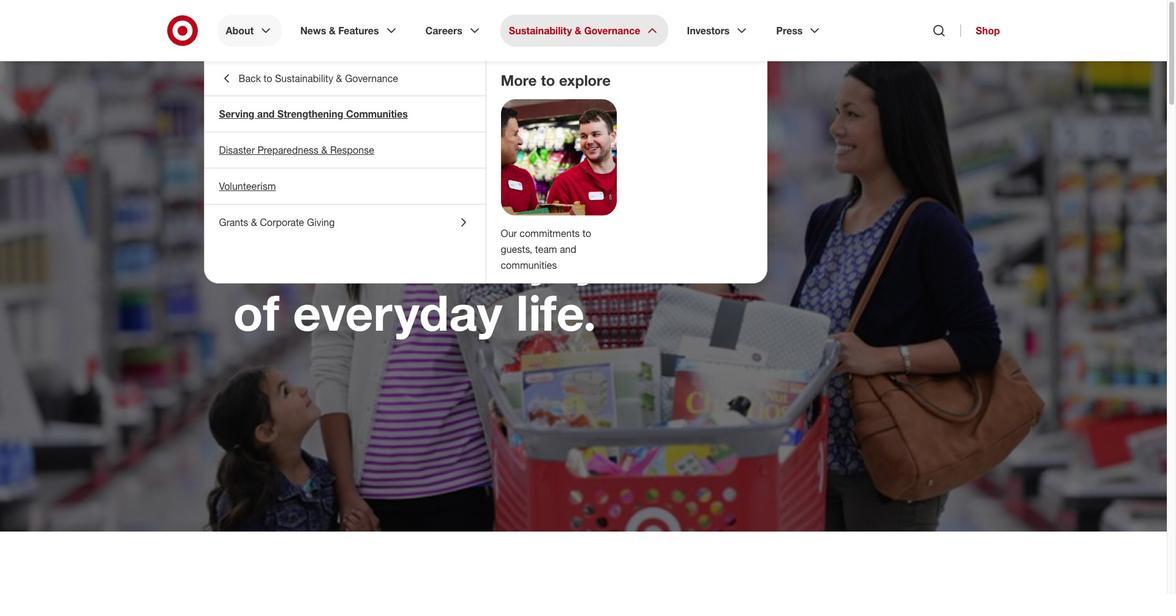 Task type: vqa. For each thing, say whether or not it's contained in the screenshot.
Or
no



Task type: describe. For each thing, give the bounding box(es) containing it.
strengthening
[[277, 108, 343, 120]]

communities
[[346, 108, 408, 120]]

features
[[338, 25, 379, 37]]

governance inside back to sustainability & governance button
[[345, 72, 398, 85]]

sustainability & governance link
[[500, 15, 669, 47]]

& inside "link"
[[321, 144, 327, 156]]

preparedness
[[258, 144, 319, 156]]

our commitments to guests, team and communities link
[[501, 227, 591, 271]]

shop
[[976, 25, 1000, 37]]

news
[[300, 25, 326, 37]]

of
[[233, 282, 279, 342]]

here
[[377, 121, 481, 181]]

news & features link
[[292, 15, 407, 47]]

back
[[239, 72, 261, 85]]

press
[[776, 25, 803, 37]]

careers
[[426, 25, 462, 37]]

more
[[501, 71, 537, 89]]

help
[[233, 175, 333, 235]]

site navigation element
[[0, 0, 1176, 594]]

our commitments to guests, team and communities
[[501, 227, 591, 271]]

team
[[535, 243, 557, 255]]

everyday
[[293, 282, 503, 342]]

news & features
[[300, 25, 379, 37]]

investors
[[687, 25, 730, 37]]

shop link
[[961, 25, 1000, 37]]

investors link
[[679, 15, 758, 47]]

response
[[330, 144, 374, 156]]

disaster preparedness & response link
[[204, 132, 486, 168]]

1 horizontal spatial sustainability
[[509, 25, 572, 37]]

grants & corporate giving
[[219, 216, 335, 229]]

about we're here to help all families discover the joy of everyday life.
[[233, 100, 601, 342]]

to inside button
[[264, 72, 272, 85]]

guests,
[[501, 243, 532, 255]]

about for about
[[226, 25, 254, 37]]

back to sustainability & governance
[[239, 72, 398, 85]]

disaster preparedness & response
[[219, 144, 374, 156]]

volunteerism link
[[204, 168, 486, 204]]

& inside button
[[336, 72, 342, 85]]

to inside our commitments to guests, team and communities
[[583, 227, 591, 239]]

0 horizontal spatial and
[[257, 108, 275, 120]]

serving
[[219, 108, 254, 120]]

& for corporate
[[251, 216, 257, 229]]



Task type: locate. For each thing, give the bounding box(es) containing it.
0 horizontal spatial sustainability
[[275, 72, 333, 85]]

governance up communities
[[345, 72, 398, 85]]

giving
[[307, 216, 335, 229]]

and right serving
[[257, 108, 275, 120]]

0 vertical spatial governance
[[584, 25, 641, 37]]

1 vertical spatial governance
[[345, 72, 398, 85]]

about down back
[[233, 100, 275, 119]]

& right news
[[329, 25, 336, 37]]

and inside our commitments to guests, team and communities
[[560, 243, 576, 255]]

sustainability inside button
[[275, 72, 333, 85]]

serving and strengthening communities link
[[204, 96, 486, 132]]

back to sustainability & governance button
[[204, 61, 486, 96]]

life.
[[516, 282, 597, 342]]

families
[[414, 175, 595, 235]]

sustainability
[[509, 25, 572, 37], [275, 72, 333, 85]]

about
[[226, 25, 254, 37], [233, 100, 275, 119]]

& for features
[[329, 25, 336, 37]]

to
[[541, 71, 555, 89], [264, 72, 272, 85], [495, 121, 542, 181], [583, 227, 591, 239]]

discover
[[233, 229, 431, 289]]

0 vertical spatial about
[[226, 25, 254, 37]]

governance
[[584, 25, 641, 37], [345, 72, 398, 85]]

&
[[329, 25, 336, 37], [575, 25, 582, 37], [336, 72, 342, 85], [321, 144, 327, 156], [251, 216, 257, 229]]

communities
[[501, 259, 557, 271]]

0 vertical spatial and
[[257, 108, 275, 120]]

& up serving and strengthening communities link
[[336, 72, 342, 85]]

about up back
[[226, 25, 254, 37]]

disaster
[[219, 144, 255, 156]]

sustainability & governance
[[509, 25, 641, 37]]

about inside about we're here to help all families discover the joy of everyday life.
[[233, 100, 275, 119]]

& left response
[[321, 144, 327, 156]]

governance inside sustainability & governance link
[[584, 25, 641, 37]]

& up explore
[[575, 25, 582, 37]]

to inside about we're here to help all families discover the joy of everyday life.
[[495, 121, 542, 181]]

sustainability up strengthening
[[275, 72, 333, 85]]

1 vertical spatial about
[[233, 100, 275, 119]]

two target team members smiling in the grocery department image
[[501, 99, 617, 216]]

and right team
[[560, 243, 576, 255]]

volunteerism
[[219, 180, 276, 192]]

& right "grants"
[[251, 216, 257, 229]]

about for about we're here to help all families discover the joy of everyday life.
[[233, 100, 275, 119]]

serving and strengthening communities
[[219, 108, 408, 120]]

our
[[501, 227, 517, 239]]

1 horizontal spatial governance
[[584, 25, 641, 37]]

all
[[347, 175, 400, 235]]

1 vertical spatial sustainability
[[275, 72, 333, 85]]

corporate
[[260, 216, 304, 229]]

joy
[[533, 229, 601, 289]]

0 horizontal spatial governance
[[345, 72, 398, 85]]

about link
[[217, 15, 282, 47]]

grants
[[219, 216, 248, 229]]

and
[[257, 108, 275, 120], [560, 243, 576, 255]]

1 horizontal spatial and
[[560, 243, 576, 255]]

& for governance
[[575, 25, 582, 37]]

commitments
[[520, 227, 580, 239]]

1 vertical spatial and
[[560, 243, 576, 255]]

we're
[[233, 121, 364, 181]]

press link
[[768, 15, 831, 47]]

about inside the site navigation element
[[226, 25, 254, 37]]

explore
[[559, 71, 611, 89]]

governance up explore
[[584, 25, 641, 37]]

0 vertical spatial sustainability
[[509, 25, 572, 37]]

the
[[444, 229, 519, 289]]

more to explore
[[501, 71, 611, 89]]

careers link
[[417, 15, 491, 47]]

sustainability up more to explore
[[509, 25, 572, 37]]

grants & corporate giving link
[[204, 205, 486, 240]]



